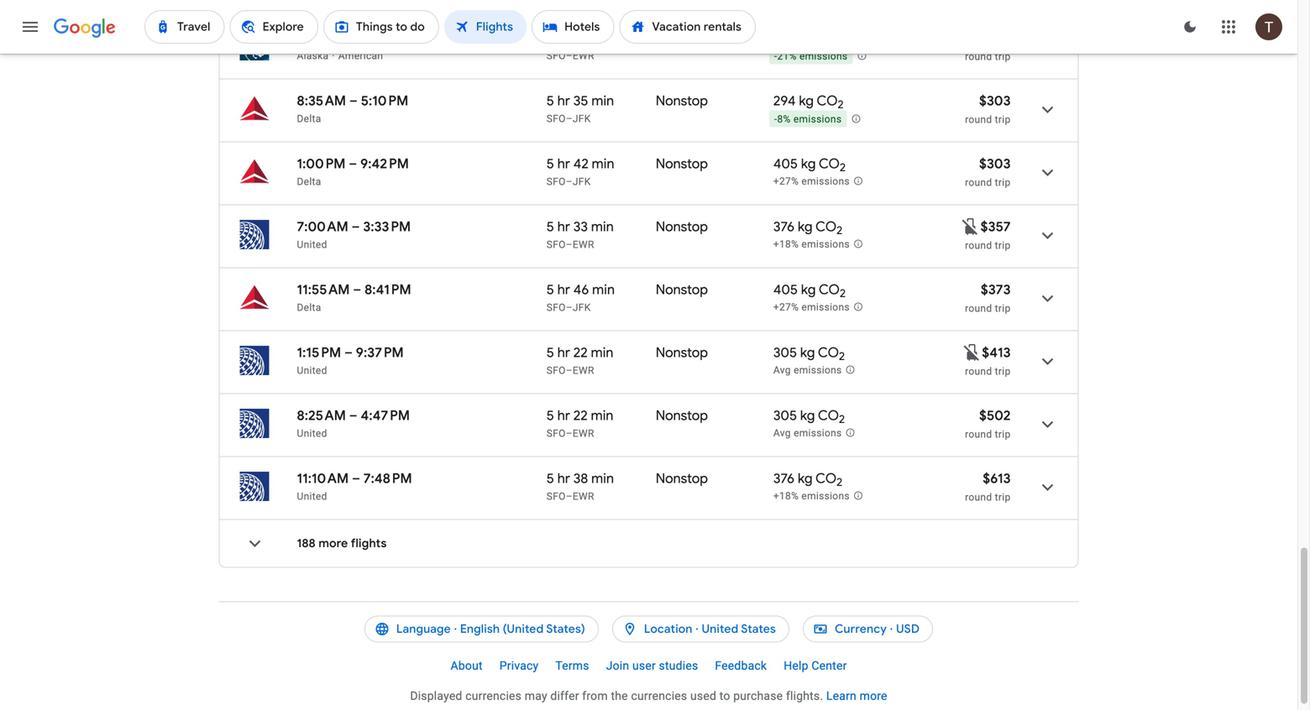 Task type: locate. For each thing, give the bounding box(es) containing it.
1 vertical spatial delta
[[297, 176, 321, 188]]

+27%
[[774, 176, 799, 188], [774, 302, 799, 314]]

5 ewr from the top
[[573, 491, 595, 503]]

2 delta from the top
[[297, 176, 321, 188]]

learn more link
[[827, 690, 888, 704]]

502 US dollars text field
[[980, 407, 1011, 425]]

min right 35 on the left top of the page
[[592, 92, 614, 110]]

united inside 11:10 am – 7:48 pm united
[[297, 491, 327, 503]]

ewr down 5 hr 46 min sfo – jfk
[[573, 365, 595, 377]]

1 - from the top
[[775, 51, 778, 62]]

min down 5 hr 46 min sfo – jfk
[[591, 344, 614, 362]]

- for 8%
[[775, 114, 778, 125]]

differ
[[551, 690, 579, 704]]

0 vertical spatial 305 kg co 2
[[774, 344, 845, 364]]

Arrival time: 6:09 PM. text field
[[362, 29, 412, 47]]

7:48 pm
[[364, 470, 412, 488]]

5 down 5 hr 46 min sfo – jfk
[[547, 344, 554, 362]]

emissions for 8:41 pm
[[802, 302, 850, 314]]

0 vertical spatial 376 kg co 2
[[774, 218, 843, 238]]

1 vertical spatial 405 kg co 2
[[774, 281, 846, 301]]

- down 294
[[775, 114, 778, 125]]

ewr up 38
[[573, 428, 595, 440]]

6 5 from the top
[[547, 344, 554, 362]]

0 vertical spatial +27%
[[774, 176, 799, 188]]

2 +27% from the top
[[774, 302, 799, 314]]

more right 188 on the bottom of page
[[319, 536, 348, 552]]

total duration 5 hr 35 min. element
[[547, 92, 656, 112]]

5 for 6:09 pm
[[547, 29, 554, 47]]

1 vertical spatial this price for this flight doesn't include overhead bin access. if you need a carry-on bag, use the bags filter to update prices. image
[[962, 343, 982, 363]]

2 sfo from the top
[[547, 113, 566, 125]]

5 hr 46 min sfo – jfk
[[547, 281, 615, 314]]

sfo inside 5 hr 33 min sfo – ewr
[[547, 239, 566, 251]]

2 405 from the top
[[774, 281, 798, 299]]

sfo inside 5 hr 42 min sfo – jfk
[[547, 176, 566, 188]]

9:37 pm
[[356, 344, 404, 362]]

round trip for $357
[[965, 240, 1011, 252]]

1 sfo from the top
[[547, 50, 566, 62]]

5 left the 33
[[547, 218, 554, 236]]

hr left the 33
[[558, 218, 570, 236]]

min for 8:41 pm
[[592, 281, 615, 299]]

1 vertical spatial 305
[[774, 407, 797, 425]]

2 5 from the top
[[547, 92, 554, 110]]

round down the 373 us dollars text box
[[965, 303, 993, 315]]

delta inside 11:55 am – 8:41 pm delta
[[297, 302, 321, 314]]

1 vertical spatial avg
[[774, 428, 791, 440]]

co
[[817, 92, 838, 110], [819, 155, 840, 173], [816, 218, 837, 236], [819, 281, 840, 299], [818, 344, 839, 362], [818, 407, 839, 425], [816, 470, 837, 488]]

7 sfo from the top
[[547, 428, 566, 440]]

1 delta from the top
[[297, 113, 321, 125]]

2 avg emissions from the top
[[774, 428, 842, 440]]

3 jfk from the top
[[573, 302, 591, 314]]

trip down the 373 us dollars text box
[[995, 303, 1011, 315]]

flight details. leaves san francisco international airport at 7:00 am on sunday, december 3 and arrives at newark liberty international airport at 3:33 pm on sunday, december 3. image
[[1028, 215, 1068, 256]]

5 for 3:33 pm
[[547, 218, 554, 236]]

8 trip from the top
[[995, 492, 1011, 504]]

leaves san francisco international airport at 11:55 am on sunday, december 3 and arrives at john f. kennedy international airport at 8:41 pm on sunday, december 3. element
[[297, 281, 411, 299]]

min inside 5 hr 33 min sfo – ewr
[[591, 218, 614, 236]]

1:15 pm – 9:37 pm united
[[297, 344, 404, 377]]

states
[[741, 622, 776, 637]]

emissions
[[800, 51, 848, 62], [794, 114, 842, 125], [802, 176, 850, 188], [802, 239, 850, 251], [802, 302, 850, 314], [794, 365, 842, 377], [794, 428, 842, 440], [802, 491, 850, 503]]

2 hr from the top
[[558, 92, 570, 110]]

hr
[[558, 29, 570, 47], [558, 92, 570, 110], [558, 155, 570, 173], [558, 218, 570, 236], [558, 281, 570, 299], [558, 344, 570, 362], [558, 407, 570, 425], [558, 470, 570, 488]]

1 vertical spatial +27%
[[774, 302, 799, 314]]

3 nonstop flight. element from the top
[[656, 155, 708, 175]]

1 +27% from the top
[[774, 176, 799, 188]]

ewr inside the 5 hr 38 min sfo – ewr
[[573, 491, 595, 503]]

$303 for 405
[[980, 155, 1011, 173]]

5 inside the 5 hr 38 min sfo – ewr
[[547, 470, 554, 488]]

376
[[774, 218, 795, 236], [774, 470, 795, 488]]

0 vertical spatial +18% emissions
[[774, 239, 850, 251]]

from
[[582, 690, 608, 704]]

0 vertical spatial 5 hr 22 min sfo – ewr
[[547, 344, 614, 377]]

1 vertical spatial $303 round trip
[[965, 155, 1011, 189]]

1 376 kg co 2 from the top
[[774, 218, 843, 238]]

2 405 kg co 2 from the top
[[774, 281, 846, 301]]

Departure time: 9:30 AM. text field
[[297, 29, 347, 47]]

– inside "7:00 am – 3:33 pm united"
[[352, 218, 360, 236]]

305 for 4:47 pm
[[774, 407, 797, 425]]

0 vertical spatial total duration 5 hr 22 min. element
[[547, 344, 656, 364]]

trip down 303 us dollars text field
[[995, 114, 1011, 126]]

6 sfo from the top
[[547, 365, 566, 377]]

8:25 am
[[297, 407, 346, 425]]

min up total duration 5 hr 38 min. element
[[591, 407, 614, 425]]

0 vertical spatial avg emissions
[[774, 365, 842, 377]]

min right 38
[[592, 470, 614, 488]]

kg for 9:42 pm
[[801, 155, 816, 173]]

0 horizontal spatial more
[[319, 536, 348, 552]]

1 405 kg co 2 from the top
[[774, 155, 846, 175]]

1 5 hr 22 min sfo – ewr from the top
[[547, 344, 614, 377]]

- up 294
[[775, 51, 778, 62]]

2 376 from the top
[[774, 470, 795, 488]]

delta down "11:55 am"
[[297, 302, 321, 314]]

4 ewr from the top
[[573, 428, 595, 440]]

delta for 8:35 am
[[297, 113, 321, 125]]

$613 round trip
[[965, 470, 1011, 504]]

1 vertical spatial 376 kg co 2
[[774, 470, 843, 490]]

1 vertical spatial -
[[775, 114, 778, 125]]

united inside 1:15 pm – 9:37 pm united
[[297, 365, 327, 377]]

+18% for 5 hr 38 min
[[774, 491, 799, 503]]

sfo down total duration 5 hr 42 min. element
[[547, 176, 566, 188]]

3 nonstop from the top
[[656, 155, 708, 173]]

help center link
[[776, 653, 856, 680]]

$303 left flight details. leaves san francisco international airport at 1:00 pm on sunday, december 3 and arrives at john f. kennedy international airport at 9:42 pm on sunday, december 3. icon
[[980, 155, 1011, 173]]

purchase
[[734, 690, 783, 704]]

5 hr 22 min sfo – ewr down 5 hr 46 min sfo – jfk
[[547, 344, 614, 377]]

5 nonstop flight. element from the top
[[656, 281, 708, 301]]

+18% emissions for 5 hr 33 min
[[774, 239, 850, 251]]

305
[[774, 344, 797, 362], [774, 407, 797, 425]]

help
[[784, 659, 809, 673]]

1 vertical spatial jfk
[[573, 176, 591, 188]]

american
[[338, 50, 383, 62]]

min inside the 5 hr 38 min sfo – ewr
[[592, 470, 614, 488]]

hr for 7:48 pm
[[558, 470, 570, 488]]

jfk
[[573, 113, 591, 125], [573, 176, 591, 188], [573, 302, 591, 314]]

total duration 5 hr 22 min. element down 5 hr 46 min sfo – jfk
[[547, 344, 656, 364]]

more
[[319, 536, 348, 552], [860, 690, 888, 704]]

2 vertical spatial jfk
[[573, 302, 591, 314]]

currencies down join user studies link on the bottom of the page
[[631, 690, 688, 704]]

1:00 pm – 9:42 pm delta
[[297, 155, 409, 188]]

5 trip from the top
[[995, 303, 1011, 315]]

hr inside 5 hr 42 min sfo – jfk
[[558, 155, 570, 173]]

– inside 11:55 am – 8:41 pm delta
[[353, 281, 361, 299]]

flights
[[351, 536, 387, 552]]

total duration 5 hr 38 min. element
[[547, 470, 656, 490]]

2 for 7:48 pm
[[837, 476, 843, 490]]

305 kg co 2 for 4:47 pm
[[774, 407, 845, 427]]

kg for 3:33 pm
[[798, 218, 813, 236]]

1 vertical spatial +18%
[[774, 491, 799, 503]]

405 kg co 2 for $303
[[774, 155, 846, 175]]

1 vertical spatial avg emissions
[[774, 428, 842, 440]]

- for 21%
[[775, 51, 778, 62]]

6 nonstop from the top
[[656, 344, 708, 362]]

min
[[592, 29, 614, 47], [592, 92, 614, 110], [592, 155, 615, 173], [591, 218, 614, 236], [592, 281, 615, 299], [591, 344, 614, 362], [591, 407, 614, 425], [592, 470, 614, 488]]

flight details. leaves san francisco international airport at 1:00 pm on sunday, december 3 and arrives at john f. kennedy international airport at 9:42 pm on sunday, december 3. image
[[1028, 152, 1068, 193]]

8 round from the top
[[965, 492, 993, 504]]

1 ewr from the top
[[573, 50, 595, 62]]

8 sfo from the top
[[547, 491, 566, 503]]

2 for 9:42 pm
[[840, 161, 846, 175]]

2 nonstop flight. element from the top
[[656, 92, 708, 112]]

$357
[[981, 218, 1011, 236]]

7 round from the top
[[965, 429, 993, 441]]

+18% emissions
[[774, 239, 850, 251], [774, 491, 850, 503]]

round inside $502 round trip
[[965, 429, 993, 441]]

jfk inside 5 hr 46 min sfo – jfk
[[573, 302, 591, 314]]

5 left 46 on the left top of page
[[547, 281, 554, 299]]

613 US dollars text field
[[983, 470, 1011, 488]]

sfo down total duration 5 hr 46 min. element
[[547, 302, 566, 314]]

trip up 303 us dollars text field
[[995, 51, 1011, 63]]

5 hr 22 min sfo – ewr up 38
[[547, 407, 614, 440]]

22 up 38
[[574, 407, 588, 425]]

5 inside 5 hr 33 min sfo – ewr
[[547, 218, 554, 236]]

11:10 am
[[297, 470, 349, 488]]

sfo inside 5 hr 35 min sfo – jfk
[[547, 113, 566, 125]]

trip down 357 us dollars text box
[[995, 240, 1011, 252]]

1 +27% emissions from the top
[[774, 176, 850, 188]]

ewr down 38
[[573, 491, 595, 503]]

delta inside 1:00 pm – 9:42 pm delta
[[297, 176, 321, 188]]

5 sfo from the top
[[547, 302, 566, 314]]

total duration 5 hr 22 min. element for 9:37 pm
[[547, 344, 656, 364]]

$373 round trip
[[965, 281, 1011, 315]]

trip inside $502 round trip
[[995, 429, 1011, 441]]

– inside the 5 hr 38 min sfo – ewr
[[566, 491, 573, 503]]

Departure time: 1:00 PM. text field
[[297, 155, 346, 173]]

avg emissions
[[774, 365, 842, 377], [774, 428, 842, 440]]

3 trip from the top
[[995, 177, 1011, 189]]

$303 round trip
[[965, 92, 1011, 126], [965, 155, 1011, 189]]

more right "learn" at the bottom
[[860, 690, 888, 704]]

2 - from the top
[[775, 114, 778, 125]]

currencies down privacy "link"
[[466, 690, 522, 704]]

trip down 613 us dollars text box
[[995, 492, 1011, 504]]

round trip up 303 us dollars text field
[[965, 51, 1011, 63]]

2 305 kg co 2 from the top
[[774, 407, 845, 427]]

$303 round trip up $303 text field
[[965, 92, 1011, 126]]

avg
[[774, 365, 791, 377], [774, 428, 791, 440]]

39
[[574, 29, 588, 47]]

sfo down total duration 5 hr 38 min. element
[[547, 491, 566, 503]]

ewr down 39
[[573, 50, 595, 62]]

hr down 5 hr 46 min sfo – jfk
[[558, 344, 570, 362]]

this price for this flight doesn't include overhead bin access. if you need a carry-on bag, use the bags filter to update prices. image down $373 round trip
[[962, 343, 982, 363]]

about
[[451, 659, 483, 673]]

jfk inside 5 hr 42 min sfo – jfk
[[573, 176, 591, 188]]

5 nonstop from the top
[[656, 281, 708, 299]]

nonstop flight. element for 9:37 pm
[[656, 344, 708, 364]]

may
[[525, 690, 548, 704]]

round
[[965, 51, 993, 63], [965, 114, 993, 126], [965, 177, 993, 189], [965, 240, 993, 252], [965, 303, 993, 315], [965, 366, 993, 378], [965, 429, 993, 441], [965, 492, 993, 504]]

-21% emissions button
[[769, 30, 867, 65]]

$303 round trip up $357
[[965, 155, 1011, 189]]

3 hr from the top
[[558, 155, 570, 173]]

2 trip from the top
[[995, 114, 1011, 126]]

round down 613 us dollars text box
[[965, 492, 993, 504]]

0 vertical spatial -
[[775, 51, 778, 62]]

sfo down the total duration 5 hr 35 min. element in the top of the page
[[547, 113, 566, 125]]

5 hr 35 min sfo – jfk
[[547, 92, 614, 125]]

round down $502 text field
[[965, 429, 993, 441]]

delta down 8:35 am
[[297, 113, 321, 125]]

5 inside 5 hr 42 min sfo – jfk
[[547, 155, 554, 173]]

jfk for 35
[[573, 113, 591, 125]]

-8% emissions
[[775, 114, 842, 125]]

1 hr from the top
[[558, 29, 570, 47]]

0 vertical spatial 22
[[574, 344, 588, 362]]

sfo down 5 hr 46 min sfo – jfk
[[547, 365, 566, 377]]

1 vertical spatial +18% emissions
[[774, 491, 850, 503]]

1 round from the top
[[965, 51, 993, 63]]

2 vertical spatial round trip
[[965, 366, 1011, 378]]

8%
[[778, 114, 791, 125]]

co inside 294 kg co 2
[[817, 92, 838, 110]]

1 vertical spatial 305 kg co 2
[[774, 407, 845, 427]]

round down $413 text box
[[965, 366, 993, 378]]

nonstop for 8:41 pm
[[656, 281, 708, 299]]

currencies
[[466, 690, 522, 704], [631, 690, 688, 704]]

usd
[[896, 622, 920, 637]]

4 hr from the top
[[558, 218, 570, 236]]

min for 9:37 pm
[[591, 344, 614, 362]]

round down 357 us dollars text box
[[965, 240, 993, 252]]

hr up the 5 hr 38 min sfo – ewr on the bottom left of page
[[558, 407, 570, 425]]

round up 303 us dollars text field
[[965, 51, 993, 63]]

1 currencies from the left
[[466, 690, 522, 704]]

3 sfo from the top
[[547, 176, 566, 188]]

5 5 from the top
[[547, 281, 554, 299]]

min right 39
[[592, 29, 614, 47]]

7 hr from the top
[[558, 407, 570, 425]]

5 for 8:41 pm
[[547, 281, 554, 299]]

2 for 3:33 pm
[[837, 224, 843, 238]]

1 +18% emissions from the top
[[774, 239, 850, 251]]

– down the total duration 5 hr 35 min. element in the top of the page
[[566, 113, 573, 125]]

1 vertical spatial 405
[[774, 281, 798, 299]]

303 US dollars text field
[[980, 92, 1011, 110]]

nonstop
[[656, 29, 708, 47], [656, 92, 708, 110], [656, 155, 708, 173], [656, 218, 708, 236], [656, 281, 708, 299], [656, 344, 708, 362], [656, 407, 708, 425], [656, 470, 708, 488]]

hr left 38
[[558, 470, 570, 488]]

– down total duration 5 hr 42 min. element
[[566, 176, 573, 188]]

ewr
[[573, 50, 595, 62], [573, 239, 595, 251], [573, 365, 595, 377], [573, 428, 595, 440], [573, 491, 595, 503]]

emissions for 4:47 pm
[[794, 428, 842, 440]]

nonstop for 5:10 pm
[[656, 92, 708, 110]]

2 376 kg co 2 from the top
[[774, 470, 843, 490]]

1 22 from the top
[[574, 344, 588, 362]]

1 vertical spatial total duration 5 hr 22 min. element
[[547, 407, 656, 427]]

round down 303 us dollars text field
[[965, 114, 993, 126]]

– inside 1:00 pm – 9:42 pm delta
[[349, 155, 357, 173]]

8 nonstop flight. element from the top
[[656, 470, 708, 490]]

1 405 from the top
[[774, 155, 798, 173]]

–
[[351, 29, 359, 47], [566, 50, 573, 62], [349, 92, 358, 110], [566, 113, 573, 125], [349, 155, 357, 173], [566, 176, 573, 188], [352, 218, 360, 236], [566, 239, 573, 251], [353, 281, 361, 299], [566, 302, 573, 314], [345, 344, 353, 362], [566, 365, 573, 377], [349, 407, 358, 425], [566, 428, 573, 440], [352, 470, 360, 488], [566, 491, 573, 503]]

– left 3:33 pm
[[352, 218, 360, 236]]

7:00 am – 3:33 pm united
[[297, 218, 411, 251]]

trip inside $613 round trip
[[995, 492, 1011, 504]]

2 round trip from the top
[[965, 240, 1011, 252]]

1 $303 from the top
[[980, 92, 1011, 110]]

0 vertical spatial delta
[[297, 113, 321, 125]]

8 nonstop from the top
[[656, 470, 708, 488]]

0 vertical spatial 405
[[774, 155, 798, 173]]

2 5 hr 22 min sfo – ewr from the top
[[547, 407, 614, 440]]

3 delta from the top
[[297, 302, 321, 314]]

jfk inside 5 hr 35 min sfo – jfk
[[573, 113, 591, 125]]

5 left 35 on the left top of the page
[[547, 92, 554, 110]]

sfo up the 5 hr 38 min sfo – ewr on the bottom left of page
[[547, 428, 566, 440]]

+27% emissions
[[774, 176, 850, 188], [774, 302, 850, 314]]

2 +27% emissions from the top
[[774, 302, 850, 314]]

2 nonstop from the top
[[656, 92, 708, 110]]

5 hr 22 min sfo – ewr for 9:37 pm
[[547, 344, 614, 377]]

2 for 4:47 pm
[[839, 413, 845, 427]]

1 total duration 5 hr 22 min. element from the top
[[547, 344, 656, 364]]

7 trip from the top
[[995, 429, 1011, 441]]

min for 4:47 pm
[[591, 407, 614, 425]]

7 5 from the top
[[547, 407, 554, 425]]

6 hr from the top
[[558, 344, 570, 362]]

$303 left flight details. leaves san francisco international airport at 8:35 am on sunday, december 3 and arrives at john f. kennedy international airport at 5:10 pm on sunday, december 3. icon
[[980, 92, 1011, 110]]

hr for 9:37 pm
[[558, 344, 570, 362]]

405 kg co 2
[[774, 155, 846, 175], [774, 281, 846, 301]]

ewr down the 33
[[573, 239, 595, 251]]

hr left 39
[[558, 29, 570, 47]]

min inside 5 hr 35 min sfo – jfk
[[592, 92, 614, 110]]

sfo for 7:48 pm
[[547, 491, 566, 503]]

– right 1:15 pm
[[345, 344, 353, 362]]

1 horizontal spatial currencies
[[631, 690, 688, 704]]

0 vertical spatial +27% emissions
[[774, 176, 850, 188]]

2 inside 294 kg co 2
[[838, 98, 844, 112]]

8:25 am – 4:47 pm united
[[297, 407, 410, 440]]

1 5 from the top
[[547, 29, 554, 47]]

4 5 from the top
[[547, 218, 554, 236]]

hr inside 5 hr 33 min sfo – ewr
[[558, 218, 570, 236]]

8 hr from the top
[[558, 470, 570, 488]]

3 ewr from the top
[[573, 365, 595, 377]]

hr for 3:33 pm
[[558, 218, 570, 236]]

376 kg co 2 for 5 hr 33 min
[[774, 218, 843, 238]]

nonstop flight. element for 7:48 pm
[[656, 470, 708, 490]]

1 vertical spatial 5 hr 22 min sfo – ewr
[[547, 407, 614, 440]]

delta for 1:00 pm
[[297, 176, 321, 188]]

min right 46 on the left top of page
[[592, 281, 615, 299]]

305 kg co 2
[[774, 344, 845, 364], [774, 407, 845, 427]]

flight details. leaves san francisco international airport at 8:35 am on sunday, december 3 and arrives at john f. kennedy international airport at 5:10 pm on sunday, december 3. image
[[1028, 89, 1068, 130]]

3 round from the top
[[965, 177, 993, 189]]

nonstop flight. element for 9:42 pm
[[656, 155, 708, 175]]

– left 8:41 pm
[[353, 281, 361, 299]]

total duration 5 hr 22 min. element up total duration 5 hr 38 min. element
[[547, 407, 656, 427]]

2 $303 round trip from the top
[[965, 155, 1011, 189]]

Departure time: 1:15 PM. text field
[[297, 344, 341, 362]]

total duration 5 hr 22 min. element
[[547, 344, 656, 364], [547, 407, 656, 427]]

– left 9:42 pm
[[349, 155, 357, 173]]

1 +18% from the top
[[774, 239, 799, 251]]

5
[[547, 29, 554, 47], [547, 92, 554, 110], [547, 155, 554, 173], [547, 218, 554, 236], [547, 281, 554, 299], [547, 344, 554, 362], [547, 407, 554, 425], [547, 470, 554, 488]]

co for 8:41 pm
[[819, 281, 840, 299]]

trip down $502 text field
[[995, 429, 1011, 441]]

round inside $613 round trip
[[965, 492, 993, 504]]

round trip for $413
[[965, 366, 1011, 378]]

co for 7:48 pm
[[816, 470, 837, 488]]

ewr inside 5 hr 33 min sfo – ewr
[[573, 239, 595, 251]]

– inside '8:25 am – 4:47 pm united'
[[349, 407, 358, 425]]

– inside 11:10 am – 7:48 pm united
[[352, 470, 360, 488]]

united for 11:10 am
[[297, 491, 327, 503]]

1 vertical spatial more
[[860, 690, 888, 704]]

2 avg from the top
[[774, 428, 791, 440]]

jfk down 46 on the left top of page
[[573, 302, 591, 314]]

4 sfo from the top
[[547, 239, 566, 251]]

min right 42
[[592, 155, 615, 173]]

1 vertical spatial 22
[[574, 407, 588, 425]]

delta
[[297, 113, 321, 125], [297, 176, 321, 188], [297, 302, 321, 314]]

hr inside 5 hr 35 min sfo – jfk
[[558, 92, 570, 110]]

0 vertical spatial 405 kg co 2
[[774, 155, 846, 175]]

united down 11:10 am text box
[[297, 491, 327, 503]]

trip inside $373 round trip
[[995, 303, 1011, 315]]

– down total duration 5 hr 39 min. element
[[566, 50, 573, 62]]

1 vertical spatial 376
[[774, 470, 795, 488]]

5 inside 5 hr 35 min sfo – jfk
[[547, 92, 554, 110]]

jfk down 35 on the left top of the page
[[573, 113, 591, 125]]

sfo for 5:10 pm
[[547, 113, 566, 125]]

5 round from the top
[[965, 303, 993, 315]]

united
[[297, 239, 327, 251], [297, 365, 327, 377], [297, 428, 327, 440], [297, 491, 327, 503], [702, 622, 739, 637]]

round trip down $357
[[965, 240, 1011, 252]]

hr for 9:42 pm
[[558, 155, 570, 173]]

3 round trip from the top
[[965, 366, 1011, 378]]

5 left 39
[[547, 29, 554, 47]]

376 kg co 2
[[774, 218, 843, 238], [774, 470, 843, 490]]

5 hr 22 min sfo – ewr
[[547, 344, 614, 377], [547, 407, 614, 440]]

united down 1:15 pm
[[297, 365, 327, 377]]

hr left 35 on the left top of the page
[[558, 92, 570, 110]]

united inside '8:25 am – 4:47 pm united'
[[297, 428, 327, 440]]

hr inside 5 hr 46 min sfo – jfk
[[558, 281, 570, 299]]

– down total duration 5 hr 46 min. element
[[566, 302, 573, 314]]

0 vertical spatial this price for this flight doesn't include overhead bin access. if you need a carry-on bag, use the bags filter to update prices. image
[[961, 217, 981, 237]]

1 vertical spatial $303
[[980, 155, 1011, 173]]

– down total duration 5 hr 33 min. element
[[566, 239, 573, 251]]

united down departure time: 7:00 am. text box
[[297, 239, 327, 251]]

$373
[[981, 281, 1011, 299]]

ewr for 6:09 pm
[[573, 50, 595, 62]]

-
[[775, 51, 778, 62], [775, 114, 778, 125]]

– right the 8:25 am on the bottom of the page
[[349, 407, 358, 425]]

kg inside 294 kg co 2
[[799, 92, 814, 110]]

join
[[606, 659, 630, 673]]

trip
[[995, 51, 1011, 63], [995, 114, 1011, 126], [995, 177, 1011, 189], [995, 240, 1011, 252], [995, 303, 1011, 315], [995, 366, 1011, 378], [995, 429, 1011, 441], [995, 492, 1011, 504]]

jfk down 42
[[573, 176, 591, 188]]

– down total duration 5 hr 38 min. element
[[566, 491, 573, 503]]

delta inside 8:35 am – 5:10 pm delta
[[297, 113, 321, 125]]

1 avg from the top
[[774, 365, 791, 377]]

2 +18% from the top
[[774, 491, 799, 503]]

sfo down total duration 5 hr 39 min. element
[[547, 50, 566, 62]]

405 kg co 2 for $373
[[774, 281, 846, 301]]

0 vertical spatial avg
[[774, 365, 791, 377]]

round down $303 text field
[[965, 177, 993, 189]]

emissions for 3:33 pm
[[802, 239, 850, 251]]

2 vertical spatial delta
[[297, 302, 321, 314]]

round trip down $413 text box
[[965, 366, 1011, 378]]

1 305 kg co 2 from the top
[[774, 344, 845, 364]]

2
[[838, 98, 844, 112], [840, 161, 846, 175], [837, 224, 843, 238], [840, 287, 846, 301], [839, 350, 845, 364], [839, 413, 845, 427], [837, 476, 843, 490]]

2 ewr from the top
[[573, 239, 595, 251]]

this price for this flight doesn't include overhead bin access. if you need a carry-on bag, use the bags filter to update prices. image for $357
[[961, 217, 981, 237]]

hr for 4:47 pm
[[558, 407, 570, 425]]

min right the 33
[[591, 218, 614, 236]]

0 vertical spatial +18%
[[774, 239, 799, 251]]

hr left 42
[[558, 155, 570, 173]]

min inside 5 hr 46 min sfo – jfk
[[592, 281, 615, 299]]

5 hr from the top
[[558, 281, 570, 299]]

1 horizontal spatial more
[[860, 690, 888, 704]]

- inside popup button
[[775, 51, 778, 62]]

1 jfk from the top
[[573, 113, 591, 125]]

6 nonstop flight. element from the top
[[656, 344, 708, 364]]

22 down 5 hr 46 min sfo – jfk
[[574, 344, 588, 362]]

sfo for 9:37 pm
[[547, 365, 566, 377]]

united down the 8:25 am on the bottom of the page
[[297, 428, 327, 440]]

5 for 9:42 pm
[[547, 155, 554, 173]]

– left the arrival time: 5:10 pm. text box
[[349, 92, 358, 110]]

trip down $413 text box
[[995, 366, 1011, 378]]

– inside 5 hr 33 min sfo – ewr
[[566, 239, 573, 251]]

1 vertical spatial round trip
[[965, 240, 1011, 252]]

1 round trip from the top
[[965, 51, 1011, 63]]

0 vertical spatial jfk
[[573, 113, 591, 125]]

8 5 from the top
[[547, 470, 554, 488]]

– left 7:48 pm
[[352, 470, 360, 488]]

0 horizontal spatial currencies
[[466, 690, 522, 704]]

to
[[720, 690, 731, 704]]

1 nonstop from the top
[[656, 29, 708, 47]]

Arrival time: 4:47 PM. text field
[[361, 407, 410, 425]]

5 left 38
[[547, 470, 554, 488]]

11:10 am – 7:48 pm united
[[297, 470, 412, 503]]

hr left 46 on the left top of page
[[558, 281, 570, 299]]

leaves san francisco international airport at 8:25 am on sunday, december 3 and arrives at newark liberty international airport at 4:47 pm on sunday, december 3. element
[[297, 407, 410, 425]]

2 jfk from the top
[[573, 176, 591, 188]]

nonstop for 4:47 pm
[[656, 407, 708, 425]]

nonstop flight. element for 3:33 pm
[[656, 218, 708, 238]]

this price for this flight doesn't include overhead bin access. if you need a carry-on bag, use the bags filter to update prices. image
[[961, 217, 981, 237], [962, 343, 982, 363]]

Departure time: 8:25 AM. text field
[[297, 407, 346, 425]]

6 round from the top
[[965, 366, 993, 378]]

trip down $303 text field
[[995, 177, 1011, 189]]

1 $303 round trip from the top
[[965, 92, 1011, 126]]

the
[[611, 690, 628, 704]]

nonstop flight. element
[[656, 29, 708, 49], [656, 92, 708, 112], [656, 155, 708, 175], [656, 218, 708, 238], [656, 281, 708, 301], [656, 344, 708, 364], [656, 407, 708, 427], [656, 470, 708, 490]]

hr inside the 5 hr 38 min sfo – ewr
[[558, 470, 570, 488]]

0 vertical spatial 376
[[774, 218, 795, 236]]

sfo inside 5 hr 39 min sfo – ewr
[[547, 50, 566, 62]]

5 left 42
[[547, 155, 554, 173]]

min inside 5 hr 42 min sfo – jfk
[[592, 155, 615, 173]]

0 vertical spatial round trip
[[965, 51, 1011, 63]]

emissions inside popup button
[[800, 51, 848, 62]]

united inside "7:00 am – 3:33 pm united"
[[297, 239, 327, 251]]

5 up the 5 hr 38 min sfo – ewr on the bottom left of page
[[547, 407, 554, 425]]

5 for 5:10 pm
[[547, 92, 554, 110]]

2 total duration 5 hr 22 min. element from the top
[[547, 407, 656, 427]]

Arrival time: 9:37 PM. text field
[[356, 344, 404, 362]]

jfk for 46
[[573, 302, 591, 314]]

1 avg emissions from the top
[[774, 365, 842, 377]]

5 for 4:47 pm
[[547, 407, 554, 425]]

0 vertical spatial 305
[[774, 344, 797, 362]]

sfo down total duration 5 hr 33 min. element
[[547, 239, 566, 251]]

states)
[[546, 622, 585, 637]]

ewr for 4:47 pm
[[573, 428, 595, 440]]

22
[[574, 344, 588, 362], [574, 407, 588, 425]]

avg for 9:37 pm
[[774, 365, 791, 377]]

46
[[574, 281, 589, 299]]

-21% emissions
[[775, 51, 848, 62]]

4 nonstop from the top
[[656, 218, 708, 236]]

sfo inside 5 hr 46 min sfo – jfk
[[547, 302, 566, 314]]

sfo
[[547, 50, 566, 62], [547, 113, 566, 125], [547, 176, 566, 188], [547, 239, 566, 251], [547, 302, 566, 314], [547, 365, 566, 377], [547, 428, 566, 440], [547, 491, 566, 503]]

0 vertical spatial $303 round trip
[[965, 92, 1011, 126]]

total duration 5 hr 39 min. element
[[547, 29, 656, 49]]

2 22 from the top
[[574, 407, 588, 425]]

7 nonstop from the top
[[656, 407, 708, 425]]

2 305 from the top
[[774, 407, 797, 425]]

Arrival time: 5:10 PM. text field
[[361, 92, 409, 110]]

$303
[[980, 92, 1011, 110], [980, 155, 1011, 173]]

alaska
[[297, 50, 329, 62]]

ewr inside 5 hr 39 min sfo – ewr
[[573, 50, 595, 62]]

Departure time: 8:35 AM. text field
[[297, 92, 346, 110]]

5 inside 5 hr 46 min sfo – jfk
[[547, 281, 554, 299]]

sfo inside the 5 hr 38 min sfo – ewr
[[547, 491, 566, 503]]

this price for this flight doesn't include overhead bin access. if you need a carry-on bag, use the bags filter to update prices. image down $303 text field
[[961, 217, 981, 237]]

2 $303 from the top
[[980, 155, 1011, 173]]

1 vertical spatial +27% emissions
[[774, 302, 850, 314]]

305 for 9:37 pm
[[774, 344, 797, 362]]

3 5 from the top
[[547, 155, 554, 173]]

0 vertical spatial $303
[[980, 92, 1011, 110]]

english
[[460, 622, 500, 637]]

5 inside 5 hr 39 min sfo – ewr
[[547, 29, 554, 47]]



Task type: vqa. For each thing, say whether or not it's contained in the screenshot.


Task type: describe. For each thing, give the bounding box(es) containing it.
294
[[774, 92, 796, 110]]

displayed
[[410, 690, 463, 704]]

leaves san francisco international airport at 1:00 pm on sunday, december 3 and arrives at john f. kennedy international airport at 9:42 pm on sunday, december 3. element
[[297, 155, 409, 173]]

leaves san francisco international airport at 9:30 am on sunday, december 3 and arrives at newark liberty international airport at 6:09 pm on sunday, december 3. element
[[297, 29, 412, 47]]

– inside 5 hr 35 min sfo – jfk
[[566, 113, 573, 125]]

– inside 5 hr 46 min sfo – jfk
[[566, 302, 573, 314]]

8:35 am
[[297, 92, 346, 110]]

displayed currencies may differ from the currencies used to purchase flights. learn more
[[410, 690, 888, 704]]

5 hr 38 min sfo – ewr
[[547, 470, 614, 503]]

5 hr 22 min sfo – ewr for 4:47 pm
[[547, 407, 614, 440]]

– down 5 hr 46 min sfo – jfk
[[566, 365, 573, 377]]

currency
[[835, 622, 887, 637]]

188 more flights image
[[235, 524, 275, 564]]

total duration 5 hr 42 min. element
[[547, 155, 656, 175]]

this price for this flight doesn't include overhead bin access. if you need a carry-on bag, use the bags filter to update prices. image for $413
[[962, 343, 982, 363]]

united left states
[[702, 622, 739, 637]]

Arrival time: 3:33 PM. text field
[[363, 218, 411, 236]]

35
[[574, 92, 589, 110]]

+27% emissions for $303
[[774, 176, 850, 188]]

– up american
[[351, 29, 359, 47]]

– inside 1:15 pm – 9:37 pm united
[[345, 344, 353, 362]]

$303 for 294
[[980, 92, 1011, 110]]

+27% for 5 hr 46 min
[[774, 302, 799, 314]]

(united
[[503, 622, 544, 637]]

Departure time: 11:10 AM. text field
[[297, 470, 349, 488]]

42
[[574, 155, 589, 173]]

– inside 8:35 am – 5:10 pm delta
[[349, 92, 358, 110]]

emissions for 7:48 pm
[[802, 491, 850, 503]]

1 nonstop flight. element from the top
[[656, 29, 708, 49]]

user
[[633, 659, 656, 673]]

305 kg co 2 for 9:37 pm
[[774, 344, 845, 364]]

2 for 8:41 pm
[[840, 287, 846, 301]]

nonstop for 7:48 pm
[[656, 470, 708, 488]]

Arrival time: 9:42 PM. text field
[[360, 155, 409, 173]]

kg for 4:47 pm
[[801, 407, 815, 425]]

nonstop flight. element for 4:47 pm
[[656, 407, 708, 427]]

round inside $373 round trip
[[965, 303, 993, 315]]

change appearance image
[[1170, 7, 1211, 47]]

join user studies
[[606, 659, 698, 673]]

avg emissions for 9:37 pm
[[774, 365, 842, 377]]

– inside 5 hr 42 min sfo – jfk
[[566, 176, 573, 188]]

188 more flights
[[297, 536, 387, 552]]

used
[[691, 690, 717, 704]]

376 kg co 2 for 5 hr 38 min
[[774, 470, 843, 490]]

294 kg co 2
[[774, 92, 844, 112]]

+27% for 5 hr 42 min
[[774, 176, 799, 188]]

2 for 5:10 pm
[[838, 98, 844, 112]]

min for 7:48 pm
[[592, 470, 614, 488]]

united for 7:00 am
[[297, 239, 327, 251]]

5:10 pm
[[361, 92, 409, 110]]

4 round from the top
[[965, 240, 993, 252]]

about link
[[442, 653, 491, 680]]

flight details. leaves san francisco international airport at 8:25 am on sunday, december 3 and arrives at newark liberty international airport at 4:47 pm on sunday, december 3. image
[[1028, 405, 1068, 445]]

hr inside 5 hr 39 min sfo – ewr
[[558, 29, 570, 47]]

3:33 pm
[[363, 218, 411, 236]]

2 currencies from the left
[[631, 690, 688, 704]]

$502
[[980, 407, 1011, 425]]

5 for 9:37 pm
[[547, 344, 554, 362]]

nonstop for 3:33 pm
[[656, 218, 708, 236]]

Departure time: 11:55 AM. text field
[[297, 281, 350, 299]]

4 trip from the top
[[995, 240, 1011, 252]]

21%
[[778, 51, 797, 62]]

405 for 5 hr 46 min
[[774, 281, 798, 299]]

1 trip from the top
[[995, 51, 1011, 63]]

6 trip from the top
[[995, 366, 1011, 378]]

flight details. leaves san francisco international airport at 11:55 am on sunday, december 3 and arrives at john f. kennedy international airport at 8:41 pm on sunday, december 3. image
[[1028, 279, 1068, 319]]

8:35 am – 5:10 pm delta
[[297, 92, 409, 125]]

11:55 am – 8:41 pm delta
[[297, 281, 411, 314]]

33
[[574, 218, 588, 236]]

kg for 9:37 pm
[[801, 344, 815, 362]]

405 for 5 hr 42 min
[[774, 155, 798, 173]]

nonstop flight. element for 8:41 pm
[[656, 281, 708, 301]]

delta for 11:55 am
[[297, 302, 321, 314]]

ewr for 9:37 pm
[[573, 365, 595, 377]]

9:42 pm
[[360, 155, 409, 173]]

min for 5:10 pm
[[592, 92, 614, 110]]

united for 8:25 am
[[297, 428, 327, 440]]

total duration 5 hr 33 min. element
[[547, 218, 656, 238]]

9:30 am – 6:09 pm
[[297, 29, 412, 47]]

co for 9:37 pm
[[818, 344, 839, 362]]

$303 round trip for 294
[[965, 92, 1011, 126]]

1:15 pm
[[297, 344, 341, 362]]

avg emissions for 4:47 pm
[[774, 428, 842, 440]]

studies
[[659, 659, 698, 673]]

+27% emissions for $373
[[774, 302, 850, 314]]

leaves san francisco international airport at 1:15 pm on sunday, december 3 and arrives at newark liberty international airport at 9:37 pm on sunday, december 3. element
[[297, 344, 404, 362]]

min for 3:33 pm
[[591, 218, 614, 236]]

$502 round trip
[[965, 407, 1011, 441]]

flight details. leaves san francisco international airport at 9:30 am on sunday, december 3 and arrives at newark liberty international airport at 6:09 pm on sunday, december 3. image
[[1028, 26, 1068, 67]]

feedback link
[[707, 653, 776, 680]]

sfo for 3:33 pm
[[547, 239, 566, 251]]

38
[[574, 470, 588, 488]]

– up the 5 hr 38 min sfo – ewr on the bottom left of page
[[566, 428, 573, 440]]

leaves san francisco international airport at 11:10 am on sunday, december 3 and arrives at newark liberty international airport at 7:48 pm on sunday, december 3. element
[[297, 470, 412, 488]]

2 for 9:37 pm
[[839, 350, 845, 364]]

emissions for 9:42 pm
[[802, 176, 850, 188]]

Departure time: 7:00 AM. text field
[[297, 218, 349, 236]]

jfk for 42
[[573, 176, 591, 188]]

9:30 am
[[297, 29, 347, 47]]

join user studies link
[[598, 653, 707, 680]]

location
[[644, 622, 693, 637]]

188
[[297, 536, 316, 552]]

5 for 7:48 pm
[[547, 470, 554, 488]]

min inside 5 hr 39 min sfo – ewr
[[592, 29, 614, 47]]

co for 3:33 pm
[[816, 218, 837, 236]]

5 hr 33 min sfo – ewr
[[547, 218, 614, 251]]

privacy link
[[491, 653, 547, 680]]

5 hr 42 min sfo – jfk
[[547, 155, 615, 188]]

leaves san francisco international airport at 8:35 am on sunday, december 3 and arrives at john f. kennedy international airport at 5:10 pm on sunday, december 3. element
[[297, 92, 409, 110]]

language
[[396, 622, 451, 637]]

total duration 5 hr 46 min. element
[[547, 281, 656, 301]]

376 for 5 hr 38 min
[[774, 470, 795, 488]]

357 US dollars text field
[[981, 218, 1011, 236]]

22 for 9:37 pm
[[574, 344, 588, 362]]

united for 1:15 pm
[[297, 365, 327, 377]]

help center
[[784, 659, 847, 673]]

+18% emissions for 5 hr 38 min
[[774, 491, 850, 503]]

united states
[[702, 622, 776, 637]]

flights.
[[786, 690, 824, 704]]

$613
[[983, 470, 1011, 488]]

nonstop flight. element for 5:10 pm
[[656, 92, 708, 112]]

413 US dollars text field
[[982, 344, 1011, 362]]

center
[[812, 659, 847, 673]]

ewr for 7:48 pm
[[573, 491, 595, 503]]

kg for 5:10 pm
[[799, 92, 814, 110]]

ewr for 3:33 pm
[[573, 239, 595, 251]]

kg for 8:41 pm
[[801, 281, 816, 299]]

5 hr 39 min sfo – ewr
[[547, 29, 614, 62]]

376 for 5 hr 33 min
[[774, 218, 795, 236]]

english (united states)
[[460, 622, 585, 637]]

Arrival time: 7:48 PM. text field
[[364, 470, 412, 488]]

1:00 pm
[[297, 155, 346, 173]]

learn
[[827, 690, 857, 704]]

$303 round trip for 405
[[965, 155, 1011, 189]]

8:41 pm
[[365, 281, 411, 299]]

+18% for 5 hr 33 min
[[774, 239, 799, 251]]

terms
[[556, 659, 590, 673]]

avg for 4:47 pm
[[774, 428, 791, 440]]

leaves san francisco international airport at 7:00 am on sunday, december 3 and arrives at newark liberty international airport at 3:33 pm on sunday, december 3. element
[[297, 218, 411, 236]]

nonstop for 9:42 pm
[[656, 155, 708, 173]]

sfo for 8:41 pm
[[547, 302, 566, 314]]

373 US dollars text field
[[981, 281, 1011, 299]]

2 round from the top
[[965, 114, 993, 126]]

$413
[[982, 344, 1011, 362]]

total duration 5 hr 22 min. element for 4:47 pm
[[547, 407, 656, 427]]

– inside 5 hr 39 min sfo – ewr
[[566, 50, 573, 62]]

flight details. leaves san francisco international airport at 11:10 am on sunday, december 3 and arrives at newark liberty international airport at 7:48 pm on sunday, december 3. image
[[1028, 468, 1068, 508]]

privacy
[[500, 659, 539, 673]]

sfo for 4:47 pm
[[547, 428, 566, 440]]

7:00 am
[[297, 218, 349, 236]]

main menu image
[[20, 17, 40, 37]]

0 vertical spatial more
[[319, 536, 348, 552]]

flight details. leaves san francisco international airport at 1:15 pm on sunday, december 3 and arrives at newark liberty international airport at 9:37 pm on sunday, december 3. image
[[1028, 342, 1068, 382]]

terms link
[[547, 653, 598, 680]]

4:47 pm
[[361, 407, 410, 425]]

11:55 am
[[297, 281, 350, 299]]

emissions for 9:37 pm
[[794, 365, 842, 377]]

sfo for 9:42 pm
[[547, 176, 566, 188]]

303 US dollars text field
[[980, 155, 1011, 173]]

co for 4:47 pm
[[818, 407, 839, 425]]

feedback
[[715, 659, 767, 673]]

Arrival time: 8:41 PM. text field
[[365, 281, 411, 299]]

22 for 4:47 pm
[[574, 407, 588, 425]]

6:09 pm
[[362, 29, 412, 47]]



